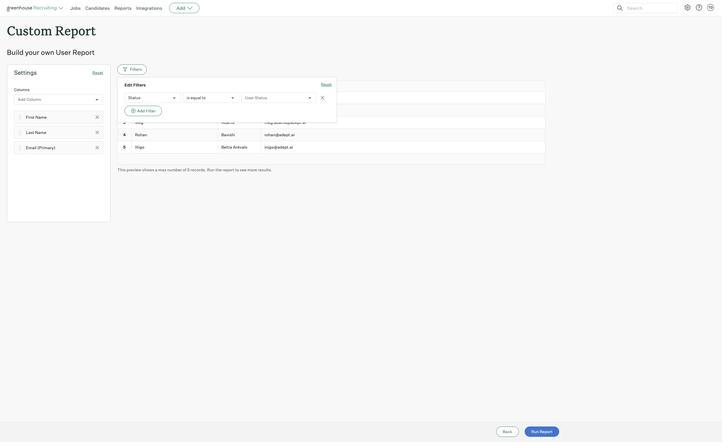 Task type: describe. For each thing, give the bounding box(es) containing it.
row containing 3
[[118, 117, 546, 129]]

0 horizontal spatial to
[[202, 95, 206, 100]]

first name row
[[118, 81, 546, 93]]

edit
[[125, 83, 133, 88]]

2 cell
[[118, 104, 132, 117]]

is
[[187, 95, 190, 100]]

1 cell from the left
[[218, 104, 262, 117]]

settings
[[14, 69, 37, 76]]

1
[[124, 95, 125, 100]]

filter
[[146, 109, 156, 114]]

david.abrahams@adept.ai
[[265, 95, 314, 100]]

candidates
[[85, 5, 110, 11]]

adams
[[222, 120, 235, 125]]

add for add
[[177, 5, 186, 11]]

margaret
[[135, 108, 152, 113]]

first inside the first name row
[[135, 85, 143, 89]]

row containing 1
[[118, 92, 546, 104]]

email
[[26, 145, 36, 150]]

reports
[[115, 5, 132, 11]]

results.
[[258, 167, 272, 172]]

2
[[123, 108, 126, 113]]

columns
[[14, 88, 30, 92]]

2 vertical spatial name
[[35, 130, 46, 135]]

integrations link
[[136, 5, 162, 11]]

0 vertical spatial filters
[[130, 67, 142, 72]]

run report button
[[525, 427, 560, 438]]

back
[[503, 430, 513, 435]]

shows
[[142, 167, 154, 172]]

1 vertical spatial first name
[[26, 115, 47, 120]]

arévalo
[[233, 145, 248, 150]]

row group containing 1
[[118, 92, 546, 154]]

inigo@adept.ai
[[265, 145, 293, 150]]

greenhouse recruiting image
[[7, 5, 59, 12]]

add filter
[[137, 109, 156, 114]]

meg.adams@adept.ai
[[265, 120, 306, 125]]

5 cell
[[118, 141, 132, 154]]

meg
[[135, 120, 143, 125]]

email (primary)
[[26, 145, 55, 150]]

add column
[[18, 97, 41, 102]]

2 status from the left
[[255, 95, 267, 100]]

candidates link
[[85, 5, 110, 11]]

own
[[41, 48, 54, 57]]

see
[[240, 167, 247, 172]]

reports link
[[115, 5, 132, 11]]

table containing 1
[[118, 81, 546, 165]]

the
[[216, 167, 222, 172]]

user status
[[245, 95, 267, 100]]

reset for edit filters
[[321, 82, 332, 87]]

your
[[25, 48, 39, 57]]

name inside row
[[144, 85, 154, 89]]

1 horizontal spatial user
[[245, 95, 254, 100]]

td
[[709, 5, 714, 10]]

0 vertical spatial run
[[207, 167, 215, 172]]

preview
[[127, 167, 142, 172]]

row containing 4
[[118, 129, 546, 141]]

report for custom report
[[55, 22, 96, 39]]

1 cell
[[118, 92, 132, 104]]

Search text field
[[626, 4, 673, 12]]

1 vertical spatial 5
[[187, 167, 190, 172]]

4 cell
[[118, 129, 132, 141]]

this preview shows a max number of 5 records. run the report to see more results.
[[118, 167, 272, 172]]

add button
[[169, 3, 200, 13]]

build
[[7, 48, 24, 57]]

1 vertical spatial to
[[235, 167, 239, 172]]

row containing 2
[[118, 104, 546, 117]]



Task type: locate. For each thing, give the bounding box(es) containing it.
1 vertical spatial user
[[245, 95, 254, 100]]

0 horizontal spatial reset link
[[93, 70, 103, 75]]

5
[[123, 145, 126, 150], [187, 167, 190, 172]]

td button
[[708, 4, 715, 11]]

beitia
[[222, 145, 232, 150]]

to
[[202, 95, 206, 100], [235, 167, 239, 172]]

2 cell from the left
[[262, 104, 546, 117]]

1 horizontal spatial status
[[255, 95, 267, 100]]

edit filters
[[125, 83, 146, 88]]

first name
[[135, 85, 154, 89], [26, 115, 47, 120]]

0 vertical spatial first name
[[135, 85, 154, 89]]

rohan@adept.ai
[[265, 132, 295, 137]]

run right back
[[532, 430, 539, 435]]

max
[[158, 167, 167, 172]]

reset link for settings
[[93, 70, 103, 75]]

run inside button
[[532, 430, 539, 435]]

1 vertical spatial name
[[35, 115, 47, 120]]

name up last name at the left top of the page
[[35, 115, 47, 120]]

0 horizontal spatial run
[[207, 167, 215, 172]]

1 vertical spatial add
[[18, 97, 26, 102]]

1 horizontal spatial add
[[137, 109, 145, 114]]

(primary)
[[37, 145, 55, 150]]

3 cell
[[118, 117, 132, 129]]

first name inside row
[[135, 85, 154, 89]]

reset for settings
[[93, 70, 103, 75]]

column
[[27, 97, 41, 102]]

this
[[118, 167, 126, 172]]

custom
[[7, 22, 52, 39]]

report
[[55, 22, 96, 39], [73, 48, 95, 57], [540, 430, 553, 435]]

1 horizontal spatial 5
[[187, 167, 190, 172]]

add filter button
[[125, 106, 162, 116]]

1 vertical spatial reset
[[321, 82, 332, 87]]

number
[[167, 167, 182, 172]]

report
[[223, 167, 235, 172]]

0 vertical spatial reset
[[93, 70, 103, 75]]

filters
[[130, 67, 142, 72], [133, 83, 146, 88]]

user right own
[[56, 48, 71, 57]]

3 row from the top
[[118, 117, 546, 129]]

david
[[135, 95, 146, 100]]

user
[[56, 48, 71, 57], [245, 95, 254, 100]]

0 vertical spatial add
[[177, 5, 186, 11]]

0 vertical spatial first
[[135, 85, 143, 89]]

5 row from the top
[[118, 141, 546, 154]]

1 row from the top
[[118, 92, 546, 104]]

first right edit in the left of the page
[[135, 85, 143, 89]]

0 horizontal spatial first name
[[26, 115, 47, 120]]

1 vertical spatial reset link
[[321, 82, 332, 88]]

more
[[248, 167, 257, 172]]

reset link
[[93, 70, 103, 75], [321, 82, 332, 88]]

filters right edit in the left of the page
[[133, 83, 146, 88]]

table
[[118, 81, 546, 165]]

row
[[118, 92, 546, 104], [118, 104, 546, 117], [118, 117, 546, 129], [118, 129, 546, 141], [118, 141, 546, 154]]

1 horizontal spatial first name
[[135, 85, 154, 89]]

1 vertical spatial run
[[532, 430, 539, 435]]

0 vertical spatial name
[[144, 85, 154, 89]]

equal
[[191, 95, 201, 100]]

5 right of
[[187, 167, 190, 172]]

rohan
[[135, 132, 147, 137]]

2 vertical spatial report
[[540, 430, 553, 435]]

abrahams
[[222, 95, 241, 100]]

filter image
[[122, 67, 127, 72]]

1 vertical spatial first
[[26, 115, 35, 120]]

first name up last name at the left top of the page
[[26, 115, 47, 120]]

0 horizontal spatial user
[[56, 48, 71, 57]]

filters right filter image
[[130, 67, 142, 72]]

td button
[[707, 3, 716, 12]]

add for add column
[[18, 97, 26, 102]]

4 row from the top
[[118, 129, 546, 141]]

back button
[[497, 427, 519, 438]]

1 status from the left
[[128, 95, 141, 100]]

4
[[123, 132, 126, 137]]

add inside button
[[137, 109, 145, 114]]

build your own user report
[[7, 48, 95, 57]]

1 horizontal spatial run
[[532, 430, 539, 435]]

add inside popup button
[[177, 5, 186, 11]]

2 horizontal spatial add
[[177, 5, 186, 11]]

jobs link
[[70, 5, 81, 11]]

row containing 5
[[118, 141, 546, 154]]

run
[[207, 167, 215, 172], [532, 430, 539, 435]]

of
[[183, 167, 187, 172]]

cell
[[218, 104, 262, 117], [262, 104, 546, 117]]

1 vertical spatial report
[[73, 48, 95, 57]]

2 vertical spatial add
[[137, 109, 145, 114]]

1 vertical spatial filters
[[133, 83, 146, 88]]

0 horizontal spatial reset
[[93, 70, 103, 75]]

jobs
[[70, 5, 81, 11]]

status
[[128, 95, 141, 100], [255, 95, 267, 100]]

5 inside 5 cell
[[123, 145, 126, 150]]

to left see
[[235, 167, 239, 172]]

1 horizontal spatial reset link
[[321, 82, 332, 88]]

last name
[[26, 130, 46, 135]]

first
[[135, 85, 143, 89], [26, 115, 35, 120]]

0 vertical spatial report
[[55, 22, 96, 39]]

2 row from the top
[[118, 104, 546, 117]]

1 horizontal spatial to
[[235, 167, 239, 172]]

reset
[[93, 70, 103, 75], [321, 82, 332, 87]]

first up the last
[[26, 115, 35, 120]]

name up david
[[144, 85, 154, 89]]

user right abrahams
[[245, 95, 254, 100]]

custom report
[[7, 22, 96, 39]]

0 horizontal spatial add
[[18, 97, 26, 102]]

run report
[[532, 430, 553, 435]]

0 horizontal spatial first
[[26, 115, 35, 120]]

0 vertical spatial reset link
[[93, 70, 103, 75]]

1 horizontal spatial first
[[135, 85, 143, 89]]

beitia arévalo
[[222, 145, 248, 150]]

run left the
[[207, 167, 215, 172]]

0 vertical spatial user
[[56, 48, 71, 57]]

first name up david
[[135, 85, 154, 89]]

add for add filter
[[137, 109, 145, 114]]

report for run report
[[540, 430, 553, 435]]

bavishi
[[222, 132, 235, 137]]

5 down the 4 'cell'
[[123, 145, 126, 150]]

a
[[155, 167, 158, 172]]

0 vertical spatial 5
[[123, 145, 126, 150]]

0 horizontal spatial 5
[[123, 145, 126, 150]]

0 horizontal spatial status
[[128, 95, 141, 100]]

add
[[177, 5, 186, 11], [18, 97, 26, 102], [137, 109, 145, 114]]

last
[[26, 130, 34, 135]]

name
[[144, 85, 154, 89], [35, 115, 47, 120], [35, 130, 46, 135]]

is equal to
[[187, 95, 206, 100]]

3
[[123, 120, 126, 125]]

0 vertical spatial to
[[202, 95, 206, 100]]

row group
[[118, 92, 546, 154]]

to right the equal
[[202, 95, 206, 100]]

integrations
[[136, 5, 162, 11]]

reset link for edit filters
[[321, 82, 332, 88]]

report inside button
[[540, 430, 553, 435]]

records.
[[191, 167, 206, 172]]

name right the last
[[35, 130, 46, 135]]

iñigo
[[135, 145, 145, 150]]

configure image
[[685, 4, 692, 11]]

1 horizontal spatial reset
[[321, 82, 332, 87]]



Task type: vqa. For each thing, say whether or not it's contained in the screenshot.
Edit
yes



